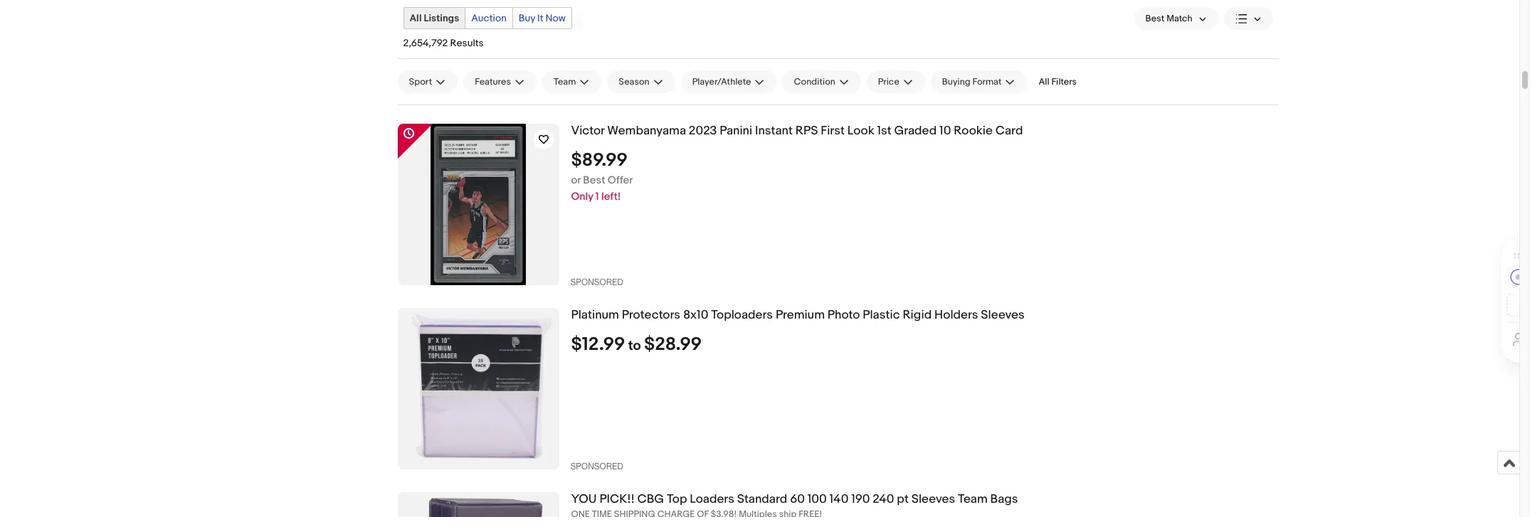 Task type: describe. For each thing, give the bounding box(es) containing it.
auction link
[[466, 8, 512, 29]]

protectors
[[622, 309, 681, 323]]

photo
[[828, 309, 860, 323]]

listings
[[424, 12, 459, 25]]

rookie
[[954, 124, 993, 138]]

victor wembanyama 2023 panini instant rps first look 1st graded 10 rookie card link
[[571, 124, 1279, 139]]

toploaders
[[711, 309, 773, 323]]

190
[[852, 493, 870, 507]]

instant
[[755, 124, 793, 138]]

results
[[450, 37, 484, 49]]

best match button
[[1134, 7, 1218, 30]]

panini
[[720, 124, 753, 138]]

wembanyama
[[607, 124, 686, 138]]

left!
[[602, 190, 621, 204]]

only
[[571, 190, 593, 204]]

victor wembanyama 2023 panini instant rps first look 1st graded 10 rookie card image
[[430, 124, 526, 286]]

$89.99 or best offer only 1 left!
[[571, 150, 633, 204]]

view: list view image
[[1235, 11, 1262, 26]]

all for all listings
[[410, 12, 422, 25]]

1st
[[877, 124, 892, 138]]

standard
[[737, 493, 788, 507]]

premium
[[776, 309, 825, 323]]

you pick!! cbg top loaders standard 60 100 140 190 240 pt sleeves team bags
[[571, 493, 1018, 507]]

best inside $89.99 or best offer only 1 left!
[[583, 174, 605, 187]]

platinum protectors 8x10 toploaders premium photo plastic rigid holders sleeves link
[[571, 309, 1279, 323]]

filters
[[1052, 77, 1077, 88]]

sponsored for best
[[571, 278, 623, 288]]

holders
[[935, 309, 978, 323]]

1
[[596, 190, 599, 204]]

bags
[[991, 493, 1018, 507]]

now
[[546, 12, 566, 25]]

$89.99
[[571, 150, 628, 172]]

buying
[[942, 77, 971, 88]]

plastic
[[863, 309, 900, 323]]

buy
[[519, 12, 535, 25]]

buying format
[[942, 77, 1002, 88]]

it
[[537, 12, 544, 25]]

pick!!
[[600, 493, 635, 507]]

match
[[1167, 13, 1193, 25]]

or
[[571, 174, 581, 187]]

all filters
[[1039, 77, 1077, 88]]

buy it now link
[[513, 8, 572, 29]]

2,654,792 results
[[403, 37, 484, 49]]

60
[[790, 493, 805, 507]]

140
[[830, 493, 849, 507]]

sponsored for $28.99
[[571, 462, 623, 472]]



Task type: locate. For each thing, give the bounding box(es) containing it.
sport button
[[398, 71, 458, 94]]

$28.99
[[644, 334, 702, 356]]

rps
[[796, 124, 818, 138]]

best match
[[1146, 13, 1193, 25]]

player/athlete button
[[681, 71, 777, 94]]

1 vertical spatial best
[[583, 174, 605, 187]]

all listings link
[[404, 8, 465, 29]]

loaders
[[690, 493, 735, 507]]

buying format button
[[931, 71, 1028, 94]]

team
[[554, 77, 576, 88], [958, 493, 988, 507]]

1 vertical spatial sponsored
[[571, 462, 623, 472]]

0 vertical spatial best
[[1146, 13, 1165, 25]]

victor
[[571, 124, 605, 138]]

100
[[808, 493, 827, 507]]

look
[[848, 124, 875, 138]]

0 vertical spatial team
[[554, 77, 576, 88]]

1 horizontal spatial sleeves
[[981, 309, 1025, 323]]

team inside you pick!! cbg top loaders standard 60 100 140 190 240 pt sleeves team bags 'link'
[[958, 493, 988, 507]]

you
[[571, 493, 597, 507]]

condition
[[794, 77, 836, 88]]

buy it now
[[519, 12, 566, 25]]

sponsored up you
[[571, 462, 623, 472]]

all left filters
[[1039, 77, 1050, 88]]

top
[[667, 493, 687, 507]]

8x10
[[683, 309, 709, 323]]

to
[[628, 338, 641, 355]]

team button
[[542, 71, 602, 94]]

best left match
[[1146, 13, 1165, 25]]

condition button
[[783, 71, 861, 94]]

0 horizontal spatial all
[[410, 12, 422, 25]]

0 horizontal spatial sleeves
[[912, 493, 955, 507]]

best
[[1146, 13, 1165, 25], [583, 174, 605, 187]]

team left bags at the bottom right
[[958, 493, 988, 507]]

240
[[873, 493, 894, 507]]

1 vertical spatial team
[[958, 493, 988, 507]]

you pick!! cbg top loaders standard 60 100 140 190 240 pt sleeves team bags image
[[398, 493, 559, 518]]

0 horizontal spatial team
[[554, 77, 576, 88]]

0 horizontal spatial best
[[583, 174, 605, 187]]

all left listings
[[410, 12, 422, 25]]

all for all filters
[[1039, 77, 1050, 88]]

$12.99
[[571, 334, 625, 356]]

1 vertical spatial sleeves
[[912, 493, 955, 507]]

sponsored
[[571, 278, 623, 288], [571, 462, 623, 472]]

first
[[821, 124, 845, 138]]

auction
[[471, 12, 507, 25]]

best up 1
[[583, 174, 605, 187]]

price button
[[867, 71, 925, 94]]

2,654,792
[[403, 37, 448, 49]]

platinum protectors 8x10 toploaders premium photo plastic rigid holders sleeves image
[[398, 309, 559, 470]]

format
[[973, 77, 1002, 88]]

you pick!! cbg top loaders standard 60 100 140 190 240 pt sleeves team bags link
[[571, 493, 1279, 508]]

1 horizontal spatial all
[[1039, 77, 1050, 88]]

pt
[[897, 493, 909, 507]]

card
[[996, 124, 1023, 138]]

offer
[[608, 174, 633, 187]]

all filters button
[[1033, 71, 1083, 94]]

1 horizontal spatial best
[[1146, 13, 1165, 25]]

victor wembanyama 2023 panini instant rps first look 1st graded 10 rookie card
[[571, 124, 1023, 138]]

sleeves
[[981, 309, 1025, 323], [912, 493, 955, 507]]

platinum protectors 8x10 toploaders premium photo plastic rigid holders sleeves
[[571, 309, 1025, 323]]

sleeves right holders
[[981, 309, 1025, 323]]

2 sponsored from the top
[[571, 462, 623, 472]]

price
[[878, 77, 900, 88]]

all inside button
[[1039, 77, 1050, 88]]

features
[[475, 77, 511, 88]]

season
[[619, 77, 650, 88]]

10
[[940, 124, 951, 138]]

features button
[[464, 71, 537, 94]]

1 sponsored from the top
[[571, 278, 623, 288]]

sleeves inside 'link'
[[912, 493, 955, 507]]

sport
[[409, 77, 432, 88]]

player/athlete
[[692, 77, 751, 88]]

0 vertical spatial sponsored
[[571, 278, 623, 288]]

2023
[[689, 124, 717, 138]]

all listings
[[410, 12, 459, 25]]

team up victor
[[554, 77, 576, 88]]

best inside dropdown button
[[1146, 13, 1165, 25]]

0 vertical spatial all
[[410, 12, 422, 25]]

team inside team dropdown button
[[554, 77, 576, 88]]

season button
[[607, 71, 675, 94]]

all
[[410, 12, 422, 25], [1039, 77, 1050, 88]]

platinum
[[571, 309, 619, 323]]

None text field
[[571, 510, 1279, 518]]

rigid
[[903, 309, 932, 323]]

1 horizontal spatial team
[[958, 493, 988, 507]]

cbg
[[638, 493, 664, 507]]

1 vertical spatial all
[[1039, 77, 1050, 88]]

graded
[[895, 124, 937, 138]]

sleeves right pt
[[912, 493, 955, 507]]

sponsored up platinum
[[571, 278, 623, 288]]

0 vertical spatial sleeves
[[981, 309, 1025, 323]]

$12.99 to $28.99
[[571, 334, 702, 356]]



Task type: vqa. For each thing, say whether or not it's contained in the screenshot.
SET
no



